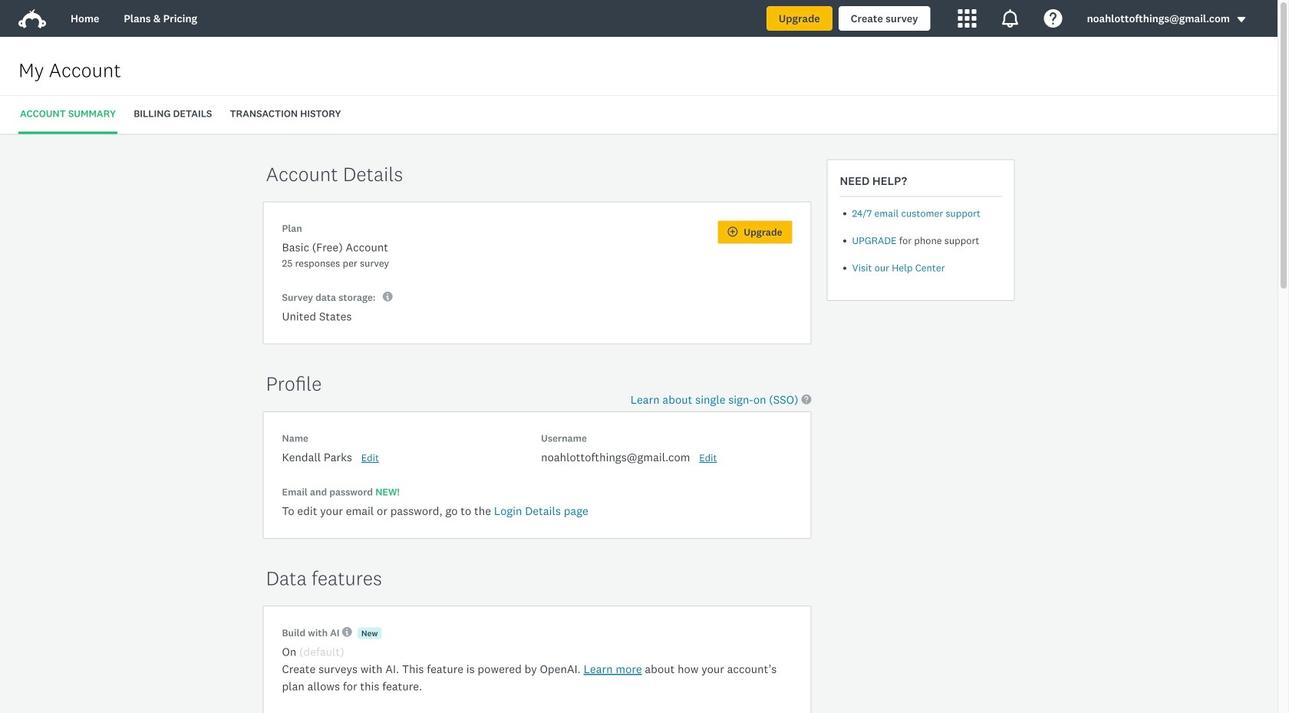 Task type: vqa. For each thing, say whether or not it's contained in the screenshot.
Language dropdown IMAGE
no



Task type: locate. For each thing, give the bounding box(es) containing it.
0 horizontal spatial products icon image
[[959, 9, 977, 28]]

surveymonkey logo image
[[18, 9, 46, 28]]

products icon image
[[959, 9, 977, 28], [1002, 9, 1020, 28]]

1 products icon image from the left
[[959, 9, 977, 28]]

help icon image
[[1045, 9, 1063, 28]]

1 horizontal spatial products icon image
[[1002, 9, 1020, 28]]

2 products icon image from the left
[[1002, 9, 1020, 28]]

dropdown arrow image
[[1237, 14, 1248, 25]]



